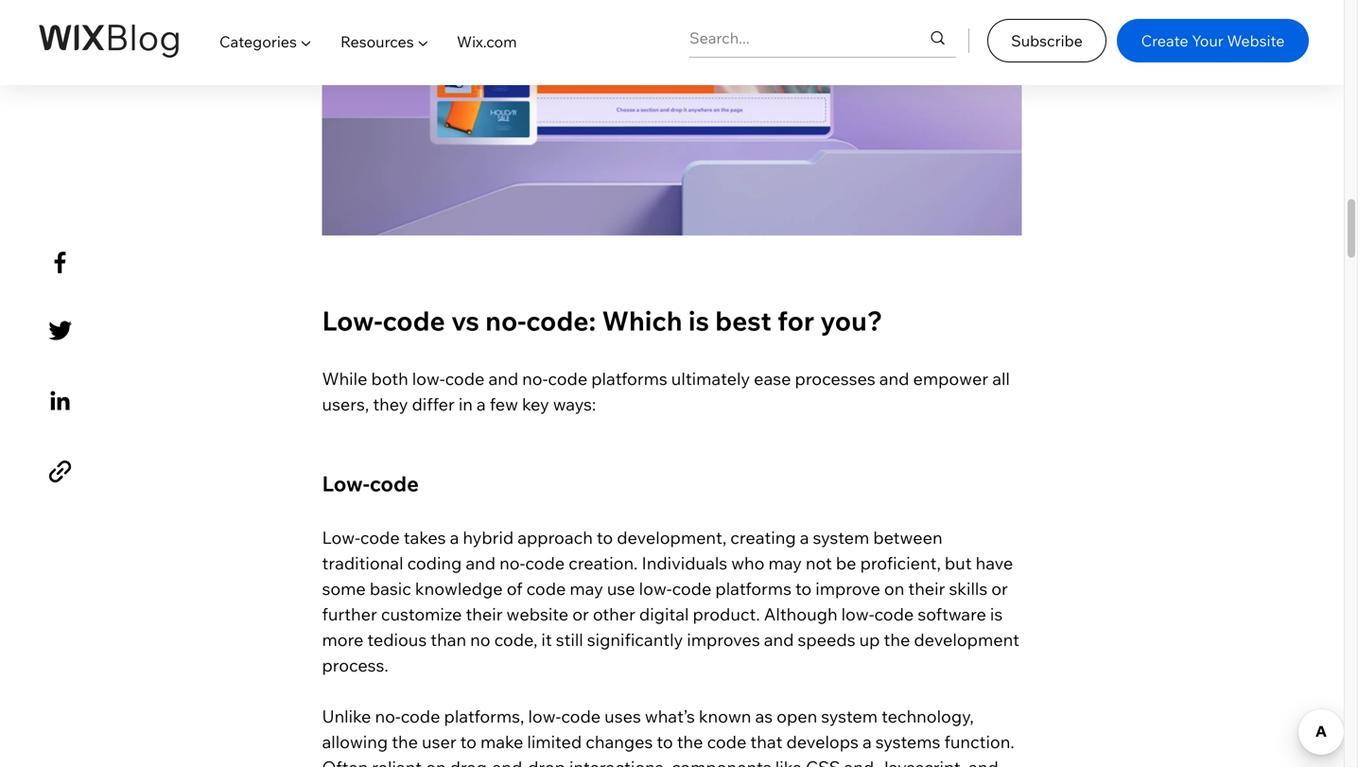 Task type: locate. For each thing, give the bounding box(es) containing it.
▼ for resources  ▼
[[417, 32, 429, 51]]

ways:
[[553, 394, 596, 415]]

and left empower
[[879, 368, 909, 389]]

0 vertical spatial low-
[[322, 304, 383, 337]]

between
[[873, 527, 943, 548]]

to down what's
[[657, 731, 673, 753]]

system inside low-code takes a hybrid approach to development, creating a system between traditional coding and no-code creation. individuals who may not be proficient, but have some basic knowledge of code may use low-code platforms to improve on their skills or further customize their website or other digital product. although low-code software is more tedious than no code, it still significantly improves and speeds up the development process.
[[813, 527, 870, 548]]

0 horizontal spatial is
[[688, 304, 709, 337]]

improve
[[816, 578, 881, 599]]

on down user
[[426, 757, 446, 767]]

code up traditional
[[360, 527, 400, 548]]

0 vertical spatial platforms
[[591, 368, 668, 389]]

code up takes
[[370, 471, 419, 497]]

few
[[490, 394, 518, 415]]

subscribe link
[[988, 19, 1107, 62]]

knowledge
[[415, 578, 503, 599]]

1 vertical spatial their
[[466, 604, 503, 625]]

css
[[806, 757, 840, 767]]

as
[[755, 706, 773, 727]]

not
[[806, 553, 832, 574]]

categories ▼
[[219, 32, 312, 51]]

share article on linkedin image
[[44, 384, 77, 417]]

digital
[[639, 604, 689, 625]]

0 vertical spatial their
[[908, 578, 945, 599]]

while both low-code and no-code platforms ultimately ease processes and empower all users, they differ in a few key ways:
[[322, 368, 1014, 415]]

platforms down which
[[591, 368, 668, 389]]

1 horizontal spatial is
[[990, 604, 1003, 625]]

systems
[[876, 731, 941, 753]]

the down what's
[[677, 731, 703, 753]]

on down proficient,
[[884, 578, 905, 599]]

the right the up
[[884, 629, 910, 651]]

▼ right categories
[[300, 32, 312, 51]]

code up components
[[707, 731, 747, 753]]

you?
[[820, 304, 883, 337]]

0 vertical spatial system
[[813, 527, 870, 548]]

drag-
[[450, 757, 492, 767]]

low- for low-code takes a hybrid approach to development, creating a system between traditional coding and no-code creation. individuals who may not be proficient, but have some basic knowledge of code may use low-code platforms to improve on their skills or further customize their website or other digital product. although low-code software is more tedious than no code, it still significantly improves and speeds up the development process.
[[322, 527, 360, 548]]

code
[[383, 304, 445, 337], [445, 368, 485, 389], [548, 368, 588, 389], [370, 471, 419, 497], [360, 527, 400, 548], [525, 553, 565, 574], [527, 578, 566, 599], [672, 578, 712, 599], [875, 604, 914, 625], [401, 706, 440, 727], [561, 706, 601, 727], [707, 731, 747, 753]]

and right css at the right bottom
[[844, 757, 874, 767]]

low- inside unlike no-code platforms, low-code uses what's known as open system technology, allowing the user to make limited changes to the code that develops a systems function. often reliant on drag-and-drop interactions, components like css and javascript, a
[[528, 706, 561, 727]]

or
[[992, 578, 1008, 599], [572, 604, 589, 625]]

no- up of
[[500, 553, 525, 574]]

system up the develops
[[821, 706, 878, 727]]

is inside low-code takes a hybrid approach to development, creating a system between traditional coding and no-code creation. individuals who may not be proficient, but have some basic knowledge of code may use low-code platforms to improve on their skills or further customize their website or other digital product. although low-code software is more tedious than no code, it still significantly improves and speeds up the development process.
[[990, 604, 1003, 625]]

development
[[914, 629, 1020, 651]]

low-code
[[322, 471, 419, 497]]

no- inside while both low-code and no-code platforms ultimately ease processes and empower all users, they differ in a few key ways:
[[522, 368, 548, 389]]

that
[[751, 731, 783, 753]]

2 horizontal spatial the
[[884, 629, 910, 651]]

more
[[322, 629, 364, 651]]

to up the although at the bottom of page
[[796, 578, 812, 599]]

▼ right resources
[[417, 32, 429, 51]]

product.
[[693, 604, 760, 625]]

known
[[699, 706, 751, 727]]

may down 'creating'
[[769, 553, 802, 574]]

the inside low-code takes a hybrid approach to development, creating a system between traditional coding and no-code creation. individuals who may not be proficient, but have some basic knowledge of code may use low-code platforms to improve on their skills or further customize their website or other digital product. although low-code software is more tedious than no code, it still significantly improves and speeds up the development process.
[[884, 629, 910, 651]]

both
[[371, 368, 408, 389]]

1 horizontal spatial or
[[992, 578, 1008, 599]]

they
[[373, 394, 408, 415]]

low- down improve
[[842, 604, 875, 625]]

for
[[778, 304, 815, 337]]

0 horizontal spatial platforms
[[591, 368, 668, 389]]

1 vertical spatial system
[[821, 706, 878, 727]]

1 low- from the top
[[322, 304, 383, 337]]

1 ▼ from the left
[[300, 32, 312, 51]]

code up ways:
[[548, 368, 588, 389]]

0 vertical spatial is
[[688, 304, 709, 337]]

system
[[813, 527, 870, 548], [821, 706, 878, 727]]

platforms,
[[444, 706, 524, 727]]

low- up traditional
[[322, 527, 360, 548]]

it
[[541, 629, 552, 651]]

is left best on the top
[[688, 304, 709, 337]]

1 vertical spatial on
[[426, 757, 446, 767]]

0 vertical spatial may
[[769, 553, 802, 574]]

0 vertical spatial on
[[884, 578, 905, 599]]

low- up differ
[[412, 368, 445, 389]]

0 horizontal spatial on
[[426, 757, 446, 767]]

2 vertical spatial low-
[[322, 527, 360, 548]]

no- up key
[[522, 368, 548, 389]]

proficient,
[[860, 553, 941, 574]]

no- inside low-code takes a hybrid approach to development, creating a system between traditional coding and no-code creation. individuals who may not be proficient, but have some basic knowledge of code may use low-code platforms to improve on their skills or further customize their website or other digital product. although low-code software is more tedious than no code, it still significantly improves and speeds up the development process.
[[500, 553, 525, 574]]

vs
[[451, 304, 479, 337]]

copy link of the article image
[[44, 455, 77, 488], [44, 455, 77, 488]]

1 horizontal spatial on
[[884, 578, 905, 599]]

system up be
[[813, 527, 870, 548]]

drop
[[528, 757, 566, 767]]

create
[[1141, 31, 1189, 50]]

a left systems
[[863, 731, 872, 753]]

improves
[[687, 629, 760, 651]]

share article on twitter image
[[44, 314, 77, 347]]

their up the software
[[908, 578, 945, 599]]

takes
[[404, 527, 446, 548]]

code up the up
[[875, 604, 914, 625]]

website
[[507, 604, 569, 625]]

2 low- from the top
[[322, 471, 370, 497]]

platforms inside while both low-code and no-code platforms ultimately ease processes and empower all users, they differ in a few key ways:
[[591, 368, 668, 389]]

low- inside low-code takes a hybrid approach to development, creating a system between traditional coding and no-code creation. individuals who may not be proficient, but have some basic knowledge of code may use low-code platforms to improve on their skills or further customize their website or other digital product. although low-code software is more tedious than no code, it still significantly improves and speeds up the development process.
[[322, 527, 360, 548]]

1 horizontal spatial may
[[769, 553, 802, 574]]

share article on twitter image
[[44, 314, 77, 347]]

0 horizontal spatial ▼
[[300, 32, 312, 51]]

share article on facebook image
[[44, 246, 77, 279], [44, 246, 77, 279]]

further
[[322, 604, 377, 625]]

no-
[[485, 304, 526, 337], [522, 368, 548, 389], [500, 553, 525, 574], [375, 706, 401, 727]]

resources
[[341, 32, 414, 51]]

1 vertical spatial or
[[572, 604, 589, 625]]

of
[[507, 578, 523, 599]]

and
[[489, 368, 519, 389], [879, 368, 909, 389], [466, 553, 496, 574], [764, 629, 794, 651], [844, 757, 874, 767]]

or down have
[[992, 578, 1008, 599]]

wix.com link
[[443, 15, 532, 68]]

low- up the while
[[322, 304, 383, 337]]

0 horizontal spatial their
[[466, 604, 503, 625]]

the up the 'reliant' in the left bottom of the page
[[392, 731, 418, 753]]

although
[[764, 604, 838, 625]]

a right the in
[[477, 394, 486, 415]]

limited
[[527, 731, 582, 753]]

1 horizontal spatial ▼
[[417, 32, 429, 51]]

▼ for categories ▼
[[300, 32, 312, 51]]

platforms
[[591, 368, 668, 389], [716, 578, 792, 599]]

their
[[908, 578, 945, 599], [466, 604, 503, 625]]

to
[[597, 527, 613, 548], [796, 578, 812, 599], [460, 731, 477, 753], [657, 731, 673, 753]]

1 vertical spatial is
[[990, 604, 1003, 625]]

low-
[[322, 304, 383, 337], [322, 471, 370, 497], [322, 527, 360, 548]]

significantly
[[587, 629, 683, 651]]

2 ▼ from the left
[[417, 32, 429, 51]]

what's
[[645, 706, 695, 727]]

which
[[602, 304, 683, 337]]

or up still
[[572, 604, 589, 625]]

creation.
[[569, 553, 638, 574]]

low-code takes a hybrid approach to development, creating a system between traditional coding and no-code creation. individuals who may not be proficient, but have some basic knowledge of code may use low-code platforms to improve on their skills or further customize their website or other digital product. although low-code software is more tedious than no code, it still significantly improves and speeds up the development process.
[[322, 527, 1024, 676]]

low- up the limited
[[528, 706, 561, 727]]

code up website
[[527, 578, 566, 599]]

reliant
[[372, 757, 422, 767]]

no- inside unlike no-code platforms, low-code uses what's known as open system technology, allowing the user to make limited changes to the code that develops a systems function. often reliant on drag-and-drop interactions, components like css and javascript, a
[[375, 706, 401, 727]]

0 vertical spatial or
[[992, 578, 1008, 599]]

3 low- from the top
[[322, 527, 360, 548]]

0 horizontal spatial may
[[570, 578, 603, 599]]

▼
[[300, 32, 312, 51], [417, 32, 429, 51]]

no- right unlike
[[375, 706, 401, 727]]

1 vertical spatial low-
[[322, 471, 370, 497]]

low- down users, at left
[[322, 471, 370, 497]]

to up creation.
[[597, 527, 613, 548]]

None search field
[[690, 19, 956, 57]]

is up development
[[990, 604, 1003, 625]]

have
[[976, 553, 1013, 574]]

platforms down who
[[716, 578, 792, 599]]

may down creation.
[[570, 578, 603, 599]]

empower
[[913, 368, 989, 389]]

1 horizontal spatial the
[[677, 731, 703, 753]]

subscribe
[[1011, 31, 1083, 50]]

platforms inside low-code takes a hybrid approach to development, creating a system between traditional coding and no-code creation. individuals who may not be proficient, but have some basic knowledge of code may use low-code platforms to improve on their skills or further customize their website or other digital product. although low-code software is more tedious than no code, it still significantly improves and speeds up the development process.
[[716, 578, 792, 599]]

1 vertical spatial platforms
[[716, 578, 792, 599]]

1 horizontal spatial their
[[908, 578, 945, 599]]

create your website link
[[1117, 19, 1309, 62]]

open
[[777, 706, 818, 727]]

code down approach
[[525, 553, 565, 574]]

ultimately
[[671, 368, 750, 389]]

may
[[769, 553, 802, 574], [570, 578, 603, 599]]

in
[[459, 394, 473, 415]]

while
[[322, 368, 367, 389]]

their up no
[[466, 604, 503, 625]]

1 horizontal spatial platforms
[[716, 578, 792, 599]]



Task type: vqa. For each thing, say whether or not it's contained in the screenshot.
Edit "Button" in Donut Shop group
no



Task type: describe. For each thing, give the bounding box(es) containing it.
development,
[[617, 527, 727, 548]]

a up not
[[800, 527, 809, 548]]

code:
[[526, 304, 596, 337]]

on inside low-code takes a hybrid approach to development, creating a system between traditional coding and no-code creation. individuals who may not be proficient, but have some basic knowledge of code may use low-code platforms to improve on their skills or further customize their website or other digital product. although low-code software is more tedious than no code, it still significantly improves and speeds up the development process.
[[884, 578, 905, 599]]

and-
[[492, 757, 528, 767]]

low-code vs no-code: which is best for you?
[[322, 304, 889, 337]]

still
[[556, 629, 583, 651]]

no
[[470, 629, 491, 651]]

use
[[607, 578, 635, 599]]

but
[[945, 553, 972, 574]]

code up user
[[401, 706, 440, 727]]

technology,
[[882, 706, 974, 727]]

categories
[[219, 32, 297, 51]]

key
[[522, 394, 549, 415]]

code,
[[494, 629, 538, 651]]

user
[[422, 731, 457, 753]]

website
[[1227, 31, 1285, 50]]

1 vertical spatial may
[[570, 578, 603, 599]]

be
[[836, 553, 857, 574]]

skills
[[949, 578, 988, 599]]

and up 'few'
[[489, 368, 519, 389]]

interactions,
[[569, 757, 668, 767]]

often
[[322, 757, 368, 767]]

code down individuals
[[672, 578, 712, 599]]

creating
[[731, 527, 796, 548]]

and down hybrid on the bottom left of the page
[[466, 553, 496, 574]]

develops
[[787, 731, 859, 753]]

changes
[[586, 731, 653, 753]]

unlike no-code platforms, low-code uses what's known as open system technology, allowing the user to make limited changes to the code that develops a systems function. often reliant on drag-and-drop interactions, components like css and javascript, a
[[322, 706, 1019, 767]]

no- right vs
[[485, 304, 526, 337]]

and inside unlike no-code platforms, low-code uses what's known as open system technology, allowing the user to make limited changes to the code that develops a systems function. often reliant on drag-and-drop interactions, components like css and javascript, a
[[844, 757, 874, 767]]

traditional
[[322, 553, 403, 574]]

uses
[[605, 706, 641, 727]]

a inside while both low-code and no-code platforms ultimately ease processes and empower all users, they differ in a few key ways:
[[477, 394, 486, 415]]

code left vs
[[383, 304, 445, 337]]

and down the although at the bottom of page
[[764, 629, 794, 651]]

other
[[593, 604, 636, 625]]

a inside unlike no-code platforms, low-code uses what's known as open system technology, allowing the user to make limited changes to the code that develops a systems function. often reliant on drag-and-drop interactions, components like css and javascript, a
[[863, 731, 872, 753]]

differ
[[412, 394, 455, 415]]

share article on linkedin image
[[44, 384, 77, 417]]

low- for low-code vs no-code: which is best for you?
[[322, 304, 383, 337]]

on inside unlike no-code platforms, low-code uses what's known as open system technology, allowing the user to make limited changes to the code that develops a systems function. often reliant on drag-and-drop interactions, components like css and javascript, a
[[426, 757, 446, 767]]

make
[[481, 731, 523, 753]]

resources  ▼
[[341, 32, 429, 51]]

like
[[775, 757, 802, 767]]

approach
[[518, 527, 593, 548]]

low- up "digital"
[[639, 578, 672, 599]]

speeds
[[798, 629, 856, 651]]

to up drag-
[[460, 731, 477, 753]]

create your website
[[1141, 31, 1285, 50]]

0 horizontal spatial the
[[392, 731, 418, 753]]

some
[[322, 578, 366, 599]]

0 horizontal spatial or
[[572, 604, 589, 625]]

best
[[715, 304, 772, 337]]

process.
[[322, 655, 389, 676]]

screen shot of low code no code website creation editor with abstract background image
[[322, 0, 1022, 236]]

javascript,
[[878, 757, 965, 767]]

a right takes
[[450, 527, 459, 548]]

ease
[[754, 368, 791, 389]]

low- for low-code
[[322, 471, 370, 497]]

users,
[[322, 394, 369, 415]]

software
[[918, 604, 987, 625]]

low- inside while both low-code and no-code platforms ultimately ease processes and empower all users, they differ in a few key ways:
[[412, 368, 445, 389]]

hybrid
[[463, 527, 514, 548]]

basic
[[370, 578, 411, 599]]

up
[[859, 629, 880, 651]]

tedious
[[367, 629, 427, 651]]

customize
[[381, 604, 462, 625]]

all
[[993, 368, 1010, 389]]

processes
[[795, 368, 876, 389]]

Search... search field
[[690, 19, 892, 57]]

allowing
[[322, 731, 388, 753]]

unlike
[[322, 706, 371, 727]]

function.
[[944, 731, 1015, 753]]

individuals
[[642, 553, 728, 574]]

coding
[[407, 553, 462, 574]]

code up the in
[[445, 368, 485, 389]]

your
[[1192, 31, 1224, 50]]

wix.com
[[457, 32, 517, 51]]

who
[[731, 553, 765, 574]]

than
[[431, 629, 466, 651]]

code up the limited
[[561, 706, 601, 727]]

system inside unlike no-code platforms, low-code uses what's known as open system technology, allowing the user to make limited changes to the code that develops a systems function. often reliant on drag-and-drop interactions, components like css and javascript, a
[[821, 706, 878, 727]]

components
[[672, 757, 772, 767]]



